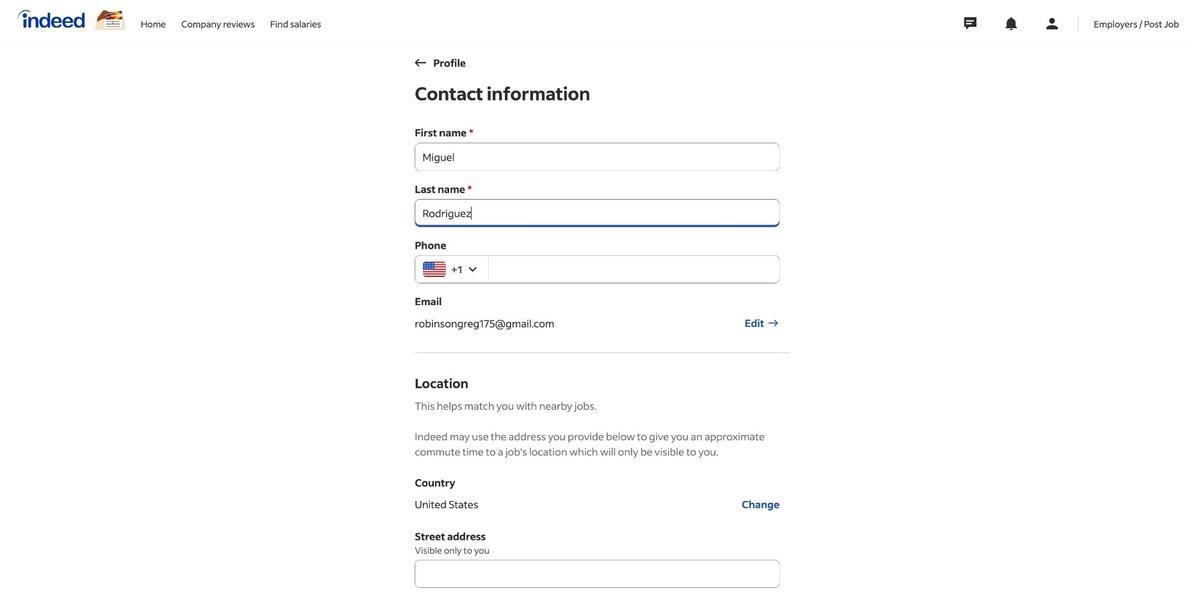 Task type: vqa. For each thing, say whether or not it's contained in the screenshot.
Contact Information element
yes



Task type: locate. For each thing, give the bounding box(es) containing it.
None field
[[415, 143, 780, 171], [415, 199, 780, 227], [415, 560, 780, 588], [415, 143, 780, 171], [415, 199, 780, 227], [415, 560, 780, 588]]

contact information element
[[415, 82, 790, 602]]

Type phone number telephone field
[[488, 255, 780, 284]]



